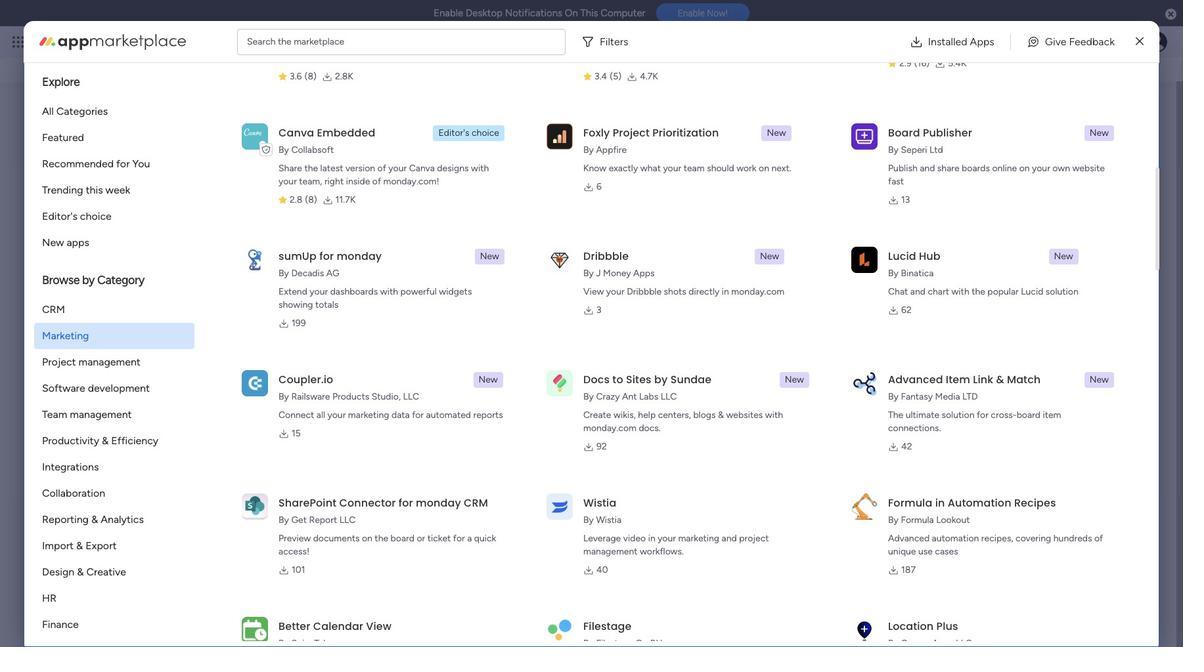 Task type: locate. For each thing, give the bounding box(es) containing it.
solution down "templates"
[[1046, 286, 1079, 298]]

help center element
[[953, 381, 1150, 434]]

0 horizontal spatial >
[[154, 264, 159, 275]]

just
[[694, 39, 709, 51]]

chat
[[888, 286, 908, 298]]

2 vertical spatial monday.com
[[583, 423, 637, 434]]

websites
[[726, 410, 763, 421]]

workspace for marketing plan
[[402, 264, 446, 275]]

0 vertical spatial marketing
[[296, 242, 345, 255]]

board inside "preview documents on the board or ticket for a quick access!"
[[391, 534, 415, 545]]

canva up monday.com!
[[409, 163, 435, 174]]

2 component image from the left
[[276, 262, 288, 274]]

1 vertical spatial explore
[[1010, 251, 1045, 263]]

search everything image
[[1072, 35, 1085, 49]]

workspaces down the plans
[[243, 58, 299, 71]]

create
[[645, 53, 673, 64], [583, 410, 611, 421]]

that
[[701, 53, 718, 64]]

1 > from the left
[[154, 264, 159, 275]]

& for get
[[982, 294, 989, 306]]

(inbox)
[[131, 315, 170, 330]]

app logo image for the ultimate solution for cross-board item connections.
[[852, 371, 878, 397]]

for left you
[[116, 158, 130, 170]]

cases
[[935, 547, 958, 558]]

0 horizontal spatial main
[[104, 535, 130, 550]]

by up the share
[[279, 145, 289, 156]]

app logo image for publish and share boards online on your own website fast
[[852, 123, 878, 150]]

workspaces
[[243, 58, 299, 71], [80, 496, 145, 510]]

by up connect
[[279, 392, 289, 403]]

advanced up the fantasy
[[888, 373, 943, 388]]

roy mann image
[[73, 360, 99, 386]]

marketing down studio,
[[348, 410, 389, 421]]

1 vertical spatial project
[[42, 356, 76, 369]]

0 horizontal spatial marketing
[[279, 53, 320, 64]]

the
[[278, 36, 292, 47], [304, 163, 318, 174], [972, 286, 986, 298], [375, 534, 388, 545]]

nov 7
[[865, 367, 891, 379]]

1 vertical spatial in
[[935, 496, 945, 511]]

llc up centers,
[[661, 392, 677, 403]]

view down j
[[583, 286, 604, 298]]

see plans
[[230, 36, 269, 47]]

0 horizontal spatial work management > main workspace
[[75, 264, 228, 275]]

work right should on the right top of page
[[737, 163, 757, 174]]

3.6
[[290, 71, 302, 82]]

1 horizontal spatial give
[[1045, 35, 1067, 48]]

of right tons
[[752, 39, 761, 51]]

the inside "preview documents on the board or ticket for a quick access!"
[[375, 534, 388, 545]]

2 advanced from the top
[[888, 534, 930, 545]]

nov
[[865, 367, 883, 379]]

(8) right 2.8
[[305, 194, 317, 206]]

use
[[918, 547, 933, 558]]

explore inside button
[[1010, 251, 1045, 263]]

1 horizontal spatial >
[[372, 264, 377, 275]]

apps up v2 user feedback image
[[970, 35, 995, 48]]

your up the workflows.
[[658, 534, 676, 545]]

0 horizontal spatial powerful
[[400, 286, 437, 298]]

quick
[[1077, 52, 1105, 64]]

item
[[946, 373, 970, 388]]

learn
[[953, 294, 980, 306], [1005, 409, 1028, 421]]

0 horizontal spatial component image
[[58, 262, 70, 274]]

for right connector
[[399, 496, 413, 511]]

notifications image
[[953, 35, 966, 49]]

invite left connections.
[[862, 426, 885, 437]]

0 horizontal spatial marketing
[[42, 330, 89, 342]]

2 > from the left
[[372, 264, 377, 275]]

1 horizontal spatial data
[[415, 39, 433, 51]]

in right shots
[[722, 286, 729, 298]]

1 into from the left
[[390, 53, 406, 64]]

0 horizontal spatial invite
[[141, 425, 168, 438]]

0 horizontal spatial project
[[42, 356, 76, 369]]

with up sync
[[711, 39, 729, 51]]

editor's choice up designs
[[439, 127, 499, 139]]

by up chat
[[888, 268, 899, 279]]

1 vertical spatial by
[[654, 373, 668, 388]]

0 horizontal spatial workspaces
[[80, 496, 145, 510]]

close recently visited image
[[42, 109, 58, 125]]

1 vertical spatial crm
[[464, 496, 488, 511]]

a left the quick
[[467, 534, 472, 545]]

dribbble left shots
[[627, 286, 662, 298]]

marketing up by decadis ag
[[296, 242, 345, 255]]

by down docs
[[583, 392, 594, 403]]

0 vertical spatial learn
[[953, 294, 980, 306]]

give feedback
[[979, 52, 1043, 64]]

0 horizontal spatial view
[[366, 620, 392, 635]]

preview documents on the board or ticket for a quick access!
[[279, 534, 496, 558]]

2 horizontal spatial in
[[935, 496, 945, 511]]

in inside leverage video in your marketing and project management workflows.
[[648, 534, 656, 545]]

recently
[[60, 110, 109, 124]]

the up team,
[[304, 163, 318, 174]]

powerful inside extend your dashboards with powerful widgets showing totals
[[400, 286, 437, 298]]

new for foxly
[[767, 127, 786, 139]]

15
[[292, 428, 301, 440]]

your up monday.com!
[[389, 163, 407, 174]]

create inside create wikis, help centers, blogs & websites with monday.com docs.
[[583, 410, 611, 421]]

1 horizontal spatial enable
[[678, 8, 705, 19]]

(8) right '3.6'
[[305, 71, 317, 82]]

0 horizontal spatial monday.com
[[408, 53, 461, 64]]

component image
[[58, 262, 70, 274], [276, 262, 288, 274]]

marketing inside supermetrics automatically pulls data from your marketing sources directly into monday.com
[[279, 53, 320, 64]]

like
[[611, 39, 625, 51]]

& left efficiency
[[102, 435, 109, 447]]

2 horizontal spatial monday.com
[[732, 286, 785, 298]]

lucid right popular
[[1021, 286, 1044, 298]]

notes
[[78, 242, 107, 255]]

give inside give feedback button
[[1045, 35, 1067, 48]]

component image for marketing plan
[[276, 262, 288, 274]]

1 horizontal spatial a
[[627, 39, 632, 51]]

data inside supermetrics automatically pulls data from your marketing sources directly into monday.com
[[415, 39, 433, 51]]

get for inspired
[[992, 294, 1008, 306]]

your inside publish and share boards online on your own website fast
[[1032, 163, 1051, 174]]

dapulse x slim image
[[1136, 34, 1144, 50]]

& for creative
[[77, 566, 84, 579]]

0 horizontal spatial board
[[391, 534, 415, 545]]

4.7k
[[640, 71, 658, 82]]

own
[[1053, 163, 1070, 174]]

by for board publisher
[[888, 145, 899, 156]]

week
[[106, 184, 130, 196]]

board
[[888, 125, 920, 141]]

0 vertical spatial explore
[[42, 75, 80, 89]]

1 horizontal spatial apps
[[970, 35, 995, 48]]

& for efficiency
[[102, 435, 109, 447]]

0 horizontal spatial enable
[[434, 7, 463, 19]]

choice
[[472, 127, 499, 139], [80, 210, 112, 223]]

1 vertical spatial board
[[391, 534, 415, 545]]

1 horizontal spatial component image
[[276, 262, 288, 274]]

and left project
[[722, 534, 737, 545]]

1 vertical spatial formula
[[901, 515, 934, 526]]

2 into from the left
[[775, 53, 791, 64]]

1 vertical spatial powerful
[[400, 286, 437, 298]]

2 horizontal spatial llc
[[661, 392, 677, 403]]

automation
[[948, 496, 1012, 511]]

editor's choice
[[439, 127, 499, 139], [42, 210, 112, 223]]

0 vertical spatial by
[[82, 273, 95, 288]]

get left support
[[1048, 409, 1062, 421]]

marketing inside quick search results list box
[[296, 242, 345, 255]]

1 horizontal spatial crm
[[464, 496, 488, 511]]

0 vertical spatial get
[[992, 294, 1008, 306]]

lucid up the by binatica
[[888, 249, 916, 264]]

app logo image
[[242, 123, 268, 150], [547, 123, 573, 150], [852, 123, 878, 150], [242, 247, 268, 273], [547, 247, 573, 273], [852, 247, 878, 273], [242, 370, 268, 397], [547, 370, 573, 397], [852, 371, 878, 397], [242, 494, 268, 520], [547, 494, 573, 520], [852, 494, 878, 520], [242, 617, 268, 644], [547, 617, 573, 644], [852, 617, 878, 644]]

the left popular
[[972, 286, 986, 298]]

by up unique
[[888, 515, 899, 526]]

workspace image
[[64, 535, 95, 566]]

0 horizontal spatial create
[[583, 410, 611, 421]]

app logo image for extend your dashboards with powerful widgets showing totals
[[242, 247, 268, 273]]

0 vertical spatial create
[[645, 53, 673, 64]]

board left or
[[391, 534, 415, 545]]

monday up ag
[[337, 249, 382, 264]]

apps right money
[[633, 268, 655, 279]]

connect
[[279, 410, 314, 421]]

0 horizontal spatial editor's choice
[[42, 210, 112, 223]]

0 vertical spatial (8)
[[305, 71, 317, 82]]

0 vertical spatial canva
[[279, 125, 314, 141]]

1 horizontal spatial marketing
[[296, 242, 345, 255]]

give for give feedback
[[979, 52, 999, 64]]

1 vertical spatial search
[[1107, 52, 1140, 64]]

1 horizontal spatial marketing
[[348, 410, 389, 421]]

by for lucid hub
[[888, 268, 899, 279]]

your down apps marketplace image
[[99, 58, 121, 71]]

1 work management > main workspace from the left
[[75, 264, 228, 275]]

in up the lookout
[[935, 496, 945, 511]]

crazy
[[596, 392, 620, 403]]

by left j
[[583, 268, 594, 279]]

0 vertical spatial solution
[[1046, 286, 1079, 298]]

1 component image from the left
[[58, 262, 70, 274]]

give
[[1045, 35, 1067, 48], [979, 52, 999, 64]]

workspace up widgets
[[402, 264, 446, 275]]

by for advanced item link & match
[[888, 392, 899, 403]]

connections.
[[888, 423, 941, 434]]

dribbble
[[583, 249, 629, 264], [627, 286, 662, 298]]

advanced up unique
[[888, 534, 930, 545]]

create down "crazy"
[[583, 410, 611, 421]]

monday,
[[583, 66, 619, 77]]

2 work management > main workspace from the left
[[293, 264, 446, 275]]

search right see
[[247, 36, 276, 47]]

1 vertical spatial marketing
[[348, 410, 389, 421]]

see
[[230, 36, 245, 47]]

by inside wistia by wistia
[[583, 515, 594, 526]]

v2 bolt switch image
[[1066, 51, 1074, 65]]

0 horizontal spatial canva
[[279, 125, 314, 141]]

0 vertical spatial in
[[722, 286, 729, 298]]

with right designs
[[471, 163, 489, 174]]

monday up features.
[[634, 39, 667, 51]]

learn inside help center element
[[1005, 409, 1028, 421]]

inbox
[[194, 58, 220, 71]]

team
[[684, 163, 705, 174]]

should
[[707, 163, 734, 174]]

on left next.
[[759, 163, 769, 174]]

to
[[613, 373, 623, 388]]

&
[[982, 294, 989, 306], [996, 373, 1004, 388], [718, 410, 724, 421], [102, 435, 109, 447], [91, 514, 98, 526], [76, 540, 83, 553], [77, 566, 84, 579]]

video
[[623, 534, 646, 545]]

0 vertical spatial editor's
[[439, 127, 470, 139]]

invite for invite
[[862, 426, 885, 437]]

1 horizontal spatial learn
[[1005, 409, 1028, 421]]

for inside "preview documents on the board or ticket for a quick access!"
[[453, 534, 465, 545]]

powerful
[[763, 39, 799, 51], [400, 286, 437, 298]]

money
[[603, 268, 631, 279]]

marketing up project management
[[42, 330, 89, 342]]

give for give feedback
[[1045, 35, 1067, 48]]

& inside create wikis, help centers, blogs & websites with monday.com docs.
[[718, 410, 724, 421]]

1 vertical spatial give
[[979, 52, 999, 64]]

supermetrics automatically pulls data from your marketing sources directly into monday.com
[[279, 39, 475, 64]]

lucid
[[888, 249, 916, 264], [1021, 286, 1044, 298]]

templates image image
[[965, 104, 1139, 194]]

crm inside sharepoint connector for monday crm by get report llc
[[464, 496, 488, 511]]

with right dashboards
[[380, 286, 398, 298]]

for right ticket
[[453, 534, 465, 545]]

component image down public board icon
[[276, 262, 288, 274]]

into right sync
[[775, 53, 791, 64]]

the down sharepoint connector for monday crm by get report llc
[[375, 534, 388, 545]]

my
[[60, 496, 77, 510]]

0 vertical spatial marketing
[[279, 53, 320, 64]]

advanced for advanced item link & match
[[888, 373, 943, 388]]

project up appfire
[[613, 125, 650, 141]]

crm up the quick
[[464, 496, 488, 511]]

of right 'hundreds'
[[1095, 534, 1103, 545]]

0 vertical spatial crm
[[42, 304, 65, 316]]

give up v2 bolt switch icon
[[1045, 35, 1067, 48]]

sharepoint connector for monday crm by get report llc
[[279, 496, 488, 526]]

advanced inside the advanced automation recipes, covering hundreds of unique use cases
[[888, 534, 930, 545]]

editor's up designs
[[439, 127, 470, 139]]

private board image
[[58, 242, 73, 256]]

management down leverage on the bottom
[[583, 547, 638, 558]]

your right from
[[457, 39, 475, 51]]

boards
[[962, 163, 990, 174]]

0 horizontal spatial learn
[[953, 294, 980, 306]]

invite members image
[[1011, 35, 1024, 49]]

kendall parks image
[[1147, 32, 1168, 53]]

2 vertical spatial in
[[648, 534, 656, 545]]

search down help image
[[1107, 52, 1140, 64]]

solution down media
[[942, 410, 975, 421]]

0 vertical spatial data
[[415, 39, 433, 51]]

app logo image for leverage video in your marketing and project management workflows.
[[547, 494, 573, 520]]

project up software
[[42, 356, 76, 369]]

0 horizontal spatial llc
[[339, 515, 356, 526]]

1 vertical spatial solution
[[942, 410, 975, 421]]

browse by category
[[42, 273, 145, 288]]

invite down development
[[141, 425, 168, 438]]

the right the plans
[[278, 36, 292, 47]]

1 vertical spatial canva
[[409, 163, 435, 174]]

project
[[613, 125, 650, 141], [42, 356, 76, 369]]

llc inside sharepoint connector for monday crm by get report llc
[[339, 515, 356, 526]]

1 horizontal spatial canva
[[409, 163, 435, 174]]

by for coupler.io
[[279, 392, 289, 403]]

1 horizontal spatial get
[[1048, 409, 1062, 421]]

directly inside supermetrics automatically pulls data from your marketing sources directly into monday.com
[[356, 53, 387, 64]]

editor's choice up apps
[[42, 210, 112, 223]]

by down board
[[888, 145, 899, 156]]

1 horizontal spatial search
[[1107, 52, 1140, 64]]

project management
[[42, 356, 141, 369]]

1
[[181, 317, 184, 328]]

1 horizontal spatial create
[[645, 53, 673, 64]]

2 horizontal spatial marketing
[[678, 534, 720, 545]]

leverage
[[583, 534, 621, 545]]

powerful right tons
[[763, 39, 799, 51]]

new
[[767, 127, 786, 139], [1090, 127, 1109, 139], [42, 237, 64, 249], [480, 251, 499, 262], [760, 251, 779, 262], [1054, 251, 1073, 262], [479, 375, 498, 386], [785, 375, 804, 386], [1090, 375, 1109, 386]]

0 vertical spatial board
[[1017, 410, 1041, 421]]

by for dribbble
[[583, 268, 594, 279]]

2.9 (16)
[[900, 58, 930, 69]]

hundreds
[[1054, 534, 1092, 545]]

advanced
[[888, 373, 943, 388], [888, 534, 930, 545]]

1 vertical spatial view
[[366, 620, 392, 635]]

crm down browse
[[42, 304, 65, 316]]

directly down automatically
[[356, 53, 387, 64]]

explore down quickly at left
[[42, 75, 80, 89]]

in up the workflows.
[[648, 534, 656, 545]]

finance
[[42, 619, 79, 631]]

1 horizontal spatial workspaces
[[243, 58, 299, 71]]

quick search results list box
[[42, 125, 922, 299]]

enable for enable desktop notifications on this computer
[[434, 7, 463, 19]]

13
[[901, 194, 910, 206]]

share the latest version of your canva designs with your team, right inside of monday.com!
[[279, 163, 489, 187]]

explore
[[42, 75, 80, 89], [1010, 251, 1045, 263]]

1 image
[[991, 27, 1003, 42]]

1 horizontal spatial lucid
[[1021, 286, 1044, 298]]

hub
[[919, 249, 941, 264]]

dapulse close image
[[1166, 8, 1177, 21]]

monday
[[58, 34, 104, 49], [634, 39, 667, 51], [337, 249, 382, 264], [416, 496, 461, 511]]

1 horizontal spatial monday.com
[[583, 423, 637, 434]]

2 horizontal spatial on
[[1019, 163, 1030, 174]]

into down pulls
[[390, 53, 406, 64]]

enable for enable now!
[[678, 8, 705, 19]]

lucid hub
[[888, 249, 941, 264]]

j
[[596, 268, 601, 279]]

enable inside button
[[678, 8, 705, 19]]

monday.com
[[408, 53, 461, 64], [732, 286, 785, 298], [583, 423, 637, 434]]

by up the
[[888, 392, 899, 403]]

and down ltd
[[920, 163, 935, 174]]

in
[[722, 286, 729, 298], [935, 496, 945, 511], [648, 534, 656, 545]]

(8) for 2.8 (8)
[[305, 194, 317, 206]]

app logo image for chat and chart with the popular lucid solution
[[852, 247, 878, 273]]

see plans button
[[212, 32, 275, 52]]

> up extend your dashboards with powerful widgets showing totals
[[372, 264, 377, 275]]

docs.
[[639, 423, 661, 434]]

main for marketing plan
[[380, 264, 399, 275]]

learn for learn & get inspired
[[953, 294, 980, 306]]

data right pulls
[[415, 39, 433, 51]]

& for analytics
[[91, 514, 98, 526]]

0 horizontal spatial get
[[992, 294, 1008, 306]]

in inside formula in automation recipes by formula lookout
[[935, 496, 945, 511]]

1 horizontal spatial work management > main workspace
[[293, 264, 446, 275]]

1 vertical spatial marketing
[[42, 330, 89, 342]]

0 vertical spatial advanced
[[888, 373, 943, 388]]

work up extend
[[293, 264, 313, 275]]

formula up use
[[901, 515, 934, 526]]

support
[[1064, 409, 1096, 421]]

board left 'item'
[[1017, 410, 1041, 421]]

monday up 'access'
[[58, 34, 104, 49]]

0 vertical spatial workspaces
[[243, 58, 299, 71]]

0 vertical spatial give
[[1045, 35, 1067, 48]]

and inside publish and share boards online on your own website fast
[[920, 163, 935, 174]]

invite inside button
[[862, 426, 885, 437]]

monday.com inside create wikis, help centers, blogs & websites with monday.com docs.
[[583, 423, 637, 434]]

features.
[[606, 53, 642, 64]]

enable now!
[[678, 8, 728, 19]]

workspace for notes
[[184, 264, 228, 275]]

apps inside button
[[970, 35, 995, 48]]

explore for explore templates
[[1010, 251, 1045, 263]]

widgets
[[439, 286, 472, 298]]

work management > main workspace up "(inbox)"
[[75, 264, 228, 275]]

with inside extend your dashboards with powerful widgets showing totals
[[380, 286, 398, 298]]

by for foxly project prioritization
[[583, 145, 594, 156]]

solution
[[1046, 286, 1079, 298], [942, 410, 975, 421]]

0 horizontal spatial choice
[[80, 210, 112, 223]]

1 vertical spatial get
[[1048, 409, 1062, 421]]

by fantasy media ltd
[[888, 392, 978, 403]]

ltd
[[930, 145, 943, 156]]

0 horizontal spatial editor's
[[42, 210, 77, 223]]

get inside help center element
[[1048, 409, 1062, 421]]

the inside share the latest version of your canva designs with your team, right inside of monday.com!
[[304, 163, 318, 174]]

3.4
[[595, 71, 607, 82]]

get left the inspired
[[992, 294, 1008, 306]]

1 advanced from the top
[[888, 373, 943, 388]]

your down money
[[606, 286, 625, 298]]

1 horizontal spatial explore
[[1010, 251, 1045, 263]]

main right category
[[162, 264, 181, 275]]

on right online
[[1019, 163, 1030, 174]]

by inside sharepoint connector for monday crm by get report llc
[[279, 515, 289, 526]]

main up extend your dashboards with powerful widgets showing totals
[[380, 264, 399, 275]]

workspace up 1
[[184, 264, 228, 275]]

management
[[133, 34, 204, 49], [97, 264, 151, 275], [315, 264, 369, 275], [79, 356, 141, 369], [70, 409, 132, 421], [583, 547, 638, 558]]

with right websites
[[765, 410, 783, 421]]

explore templates
[[1010, 251, 1094, 263]]



Task type: vqa. For each thing, say whether or not it's contained in the screenshot.


Task type: describe. For each thing, give the bounding box(es) containing it.
work management > main workspace for notes
[[75, 264, 228, 275]]

into inside works like a monday form, just with tons of powerful extra features. create forms that sync directly into monday, within seconds.
[[775, 53, 791, 64]]

work down notes
[[75, 264, 95, 275]]

with inside works like a monday form, just with tons of powerful extra features. create forms that sync directly into monday, within seconds.
[[711, 39, 729, 51]]

> for marketing plan
[[372, 264, 377, 275]]

by railsware products studio, llc
[[279, 392, 419, 403]]

sharepoint
[[279, 496, 337, 511]]

sumup
[[279, 249, 317, 264]]

roy
[[107, 359, 124, 371]]

collabsoft
[[291, 145, 334, 156]]

help image
[[1101, 35, 1114, 49]]

workspace down analytics
[[133, 535, 190, 550]]

app logo image for know exactly what your team should work on next.
[[547, 123, 573, 150]]

0 horizontal spatial lucid
[[888, 249, 916, 264]]

1 vertical spatial wistia
[[596, 515, 622, 526]]

app logo image for create wikis, help centers, blogs & websites with monday.com docs.
[[547, 370, 573, 397]]

marketing plan
[[296, 242, 368, 255]]

> for notes
[[154, 264, 159, 275]]

your inside leverage video in your marketing and project management workflows.
[[658, 534, 676, 545]]

recipes
[[1014, 496, 1056, 511]]

popular
[[988, 286, 1019, 298]]

publish
[[888, 163, 918, 174]]

works like a monday form, just with tons of powerful extra features. create forms that sync directly into monday, within seconds.
[[583, 39, 799, 77]]

monday inside works like a monday form, just with tons of powerful extra features. create forms that sync directly into monday, within seconds.
[[634, 39, 667, 51]]

m
[[73, 540, 86, 559]]

invite button
[[857, 421, 890, 442]]

plans
[[248, 36, 269, 47]]

coupler.io
[[279, 373, 333, 388]]

desktop
[[466, 7, 503, 19]]

leverage video in your marketing and project management workflows.
[[583, 534, 769, 558]]

seperi
[[901, 145, 927, 156]]

5.4k
[[948, 58, 967, 69]]

close update feed (inbox) image
[[42, 315, 58, 330]]

0 vertical spatial dribbble
[[583, 249, 629, 264]]

foxly
[[583, 125, 610, 141]]

development
[[88, 382, 150, 395]]

know exactly what your team should work on next.
[[583, 163, 792, 174]]

share
[[279, 163, 302, 174]]

ultimate
[[906, 410, 940, 421]]

new apps
[[42, 237, 89, 249]]

inside
[[346, 176, 370, 187]]

by inside formula in automation recipes by formula lookout
[[888, 515, 899, 526]]

get
[[291, 515, 307, 526]]

covering
[[1016, 534, 1051, 545]]

apps image
[[1039, 35, 1053, 49]]

component image for notes
[[58, 262, 70, 274]]

your down the share
[[279, 176, 297, 187]]

a inside works like a monday form, just with tons of powerful extra features. create forms that sync directly into monday, within seconds.
[[627, 39, 632, 51]]

and down binatica
[[911, 286, 926, 298]]

pulls
[[394, 39, 412, 51]]

and inside help center element
[[1030, 409, 1046, 421]]

v2 user feedback image
[[964, 51, 974, 66]]

management down notes
[[97, 264, 151, 275]]

app logo image for connect all your marketing data for automated reports
[[242, 370, 268, 397]]

for inside the ultimate solution for cross-board item connections.
[[977, 410, 989, 421]]

and left start on the bottom left of the page
[[250, 425, 268, 438]]

foxly project prioritization
[[583, 125, 719, 141]]

sync
[[720, 53, 739, 64]]

update feed (inbox)
[[60, 315, 170, 330]]

monday.com inside supermetrics automatically pulls data from your marketing sources directly into monday.com
[[408, 53, 461, 64]]

by seperi ltd
[[888, 145, 943, 156]]

management up development
[[79, 356, 141, 369]]

of inside the advanced automation recipes, covering hundreds of unique use cases
[[1095, 534, 1103, 545]]

website
[[1073, 163, 1105, 174]]

1 horizontal spatial directly
[[689, 286, 720, 298]]

filestage
[[583, 620, 632, 635]]

dashboards
[[330, 286, 378, 298]]

online
[[992, 163, 1017, 174]]

with inside create wikis, help centers, blogs & websites with monday.com docs.
[[765, 410, 783, 421]]

all
[[42, 105, 54, 118]]

0 horizontal spatial apps
[[633, 268, 655, 279]]

by for canva embedded
[[279, 145, 289, 156]]

1 horizontal spatial in
[[722, 286, 729, 298]]

new for docs
[[785, 375, 804, 386]]

learn & get inspired
[[953, 294, 1048, 306]]

0 vertical spatial editor's choice
[[439, 127, 499, 139]]

by for sumup for monday
[[279, 268, 289, 279]]

7
[[886, 367, 891, 379]]

by appfire
[[583, 145, 627, 156]]

2.9
[[900, 58, 912, 69]]

app logo image for advanced automation recipes, covering hundreds of unique use cases
[[852, 494, 878, 520]]

your inside extend your dashboards with powerful widgets showing totals
[[310, 286, 328, 298]]

2.8k
[[335, 71, 353, 82]]

quickly
[[26, 58, 62, 71]]

(16)
[[914, 58, 930, 69]]

(5)
[[610, 71, 622, 82]]

explore for explore
[[42, 75, 80, 89]]

apps marketplace image
[[39, 34, 186, 50]]

(8) for 3.6 (8)
[[305, 71, 317, 82]]

search inside quick search button
[[1107, 52, 1140, 64]]

of right version
[[378, 163, 386, 174]]

create inside works like a monday form, just with tons of powerful extra features. create forms that sync directly into monday, within seconds.
[[645, 53, 673, 64]]

canva inside share the latest version of your canva designs with your team, right inside of monday.com!
[[409, 163, 435, 174]]

close my workspaces image
[[42, 495, 58, 511]]

trending this week
[[42, 184, 130, 196]]

and inside leverage video in your marketing and project management workflows.
[[722, 534, 737, 545]]

monday inside sharepoint connector for monday crm by get report llc
[[416, 496, 461, 511]]

1 vertical spatial dribbble
[[627, 286, 662, 298]]

1 vertical spatial choice
[[80, 210, 112, 223]]

notifications
[[505, 7, 562, 19]]

getting started element
[[953, 318, 1150, 371]]

0 horizontal spatial by
[[82, 273, 95, 288]]

management up quickly access your recent boards, inbox and workspaces
[[133, 34, 204, 49]]

featured
[[42, 131, 84, 144]]

llc for coupler.io
[[403, 392, 419, 403]]

app logo image for view your dribbble shots directly in monday.com
[[547, 247, 573, 273]]

by for docs to sites by sundae
[[583, 392, 594, 403]]

1 vertical spatial editor's choice
[[42, 210, 112, 223]]

feedback
[[1069, 35, 1115, 48]]

know
[[583, 163, 607, 174]]

1 horizontal spatial on
[[759, 163, 769, 174]]

your inside supermetrics automatically pulls data from your marketing sources directly into monday.com
[[457, 39, 475, 51]]

advanced item link & match
[[888, 373, 1041, 388]]

help
[[638, 410, 656, 421]]

directly inside works like a monday form, just with tons of powerful extra features. create forms that sync directly into monday, within seconds.
[[742, 53, 773, 64]]

chat and chart with the popular lucid solution
[[888, 286, 1079, 298]]

management down marketing plan
[[315, 264, 369, 275]]

marketing inside leverage video in your marketing and project management workflows.
[[678, 534, 720, 545]]

your left teammates
[[170, 425, 192, 438]]

you
[[132, 158, 150, 170]]

management up productivity & efficiency
[[70, 409, 132, 421]]

0 vertical spatial project
[[613, 125, 650, 141]]

solution inside the ultimate solution for cross-board item connections.
[[942, 410, 975, 421]]

advanced for advanced automation recipes, covering hundreds of unique use cases
[[888, 534, 930, 545]]

1 horizontal spatial solution
[[1046, 286, 1079, 298]]

public board image
[[276, 242, 291, 256]]

ant
[[622, 392, 637, 403]]

form,
[[670, 39, 691, 51]]

design
[[42, 566, 74, 579]]

new for board
[[1090, 127, 1109, 139]]

publish and share boards online on your own website fast
[[888, 163, 1105, 187]]

automatically
[[336, 39, 391, 51]]

& right link on the bottom right of page
[[996, 373, 1004, 388]]

learn for learn and get support
[[1005, 409, 1028, 421]]

1 horizontal spatial editor's
[[439, 127, 470, 139]]

of inside works like a monday form, just with tons of powerful extra features. create forms that sync directly into monday, within seconds.
[[752, 39, 761, 51]]

your right all
[[328, 410, 346, 421]]

into inside supermetrics automatically pulls data from your marketing sources directly into monday.com
[[390, 53, 406, 64]]

1 horizontal spatial view
[[583, 286, 604, 298]]

0 horizontal spatial crm
[[42, 304, 65, 316]]

lookout
[[936, 515, 970, 526]]

get for support
[[1048, 409, 1062, 421]]

this
[[86, 184, 103, 196]]

1 vertical spatial lucid
[[1021, 286, 1044, 298]]

a inside "preview documents on the board or ticket for a quick access!"
[[467, 534, 472, 545]]

for up ag
[[319, 249, 334, 264]]

1 horizontal spatial by
[[654, 373, 668, 388]]

all categories
[[42, 105, 108, 118]]

marketing for marketing plan
[[296, 242, 345, 255]]

work management > main workspace for marketing plan
[[293, 264, 446, 275]]

all
[[317, 410, 325, 421]]

on inside publish and share boards online on your own website fast
[[1019, 163, 1030, 174]]

add to favorites image
[[232, 242, 245, 255]]

on inside "preview documents on the board or ticket for a quick access!"
[[362, 534, 372, 545]]

connector
[[339, 496, 396, 511]]

0 vertical spatial wistia
[[583, 496, 617, 511]]

& for export
[[76, 540, 83, 553]]

0 vertical spatial formula
[[888, 496, 933, 511]]

1 horizontal spatial choice
[[472, 127, 499, 139]]

report
[[309, 515, 337, 526]]

advanced automation recipes, covering hundreds of unique use cases
[[888, 534, 1103, 558]]

marketing for marketing
[[42, 330, 89, 342]]

with right the chart
[[952, 286, 970, 298]]

monday.com!
[[383, 176, 439, 187]]

latest
[[320, 163, 343, 174]]

of right inside
[[372, 176, 381, 187]]

with inside share the latest version of your canva designs with your team, right inside of monday.com!
[[471, 163, 489, 174]]

centers,
[[658, 410, 691, 421]]

62
[[901, 305, 912, 316]]

what
[[640, 163, 661, 174]]

for left the automated
[[412, 410, 424, 421]]

lottie animation element
[[582, 34, 951, 83]]

app logo image for preview documents on the board or ticket for a quick access!
[[242, 494, 268, 520]]

select product image
[[12, 35, 25, 49]]

for inside sharepoint connector for monday crm by get report llc
[[399, 496, 413, 511]]

give feedback button
[[1016, 29, 1125, 55]]

browse
[[42, 273, 80, 288]]

main workspace
[[104, 535, 190, 550]]

location
[[888, 620, 934, 635]]

by binatica
[[888, 268, 934, 279]]

work up recent
[[106, 34, 130, 49]]

software development
[[42, 382, 150, 395]]

1 vertical spatial monday.com
[[732, 286, 785, 298]]

new for sumup
[[480, 251, 499, 262]]

new for lucid
[[1054, 251, 1073, 262]]

computer
[[601, 7, 646, 19]]

management inside leverage video in your marketing and project management workflows.
[[583, 547, 638, 558]]

recent
[[123, 58, 154, 71]]

0 vertical spatial search
[[247, 36, 276, 47]]

link
[[973, 373, 994, 388]]

invite for invite your teammates and start collaborating
[[141, 425, 168, 438]]

import & export
[[42, 540, 117, 553]]

inbox image
[[982, 35, 995, 49]]

software
[[42, 382, 85, 395]]

1 vertical spatial data
[[392, 410, 410, 421]]

llc for docs to sites by sundae
[[661, 392, 677, 403]]

and down see
[[223, 58, 240, 71]]

totals
[[315, 300, 339, 311]]

this
[[580, 7, 598, 19]]

products
[[332, 392, 369, 403]]

main for notes
[[162, 264, 181, 275]]

board inside the ultimate solution for cross-board item connections.
[[1017, 410, 1041, 421]]

new for advanced
[[1090, 375, 1109, 386]]

creative
[[86, 566, 126, 579]]

your right what
[[663, 163, 682, 174]]

feedback
[[1002, 52, 1043, 64]]

powerful inside works like a monday form, just with tons of powerful extra features. create forms that sync directly into monday, within seconds.
[[763, 39, 799, 51]]

works
[[583, 39, 609, 51]]



